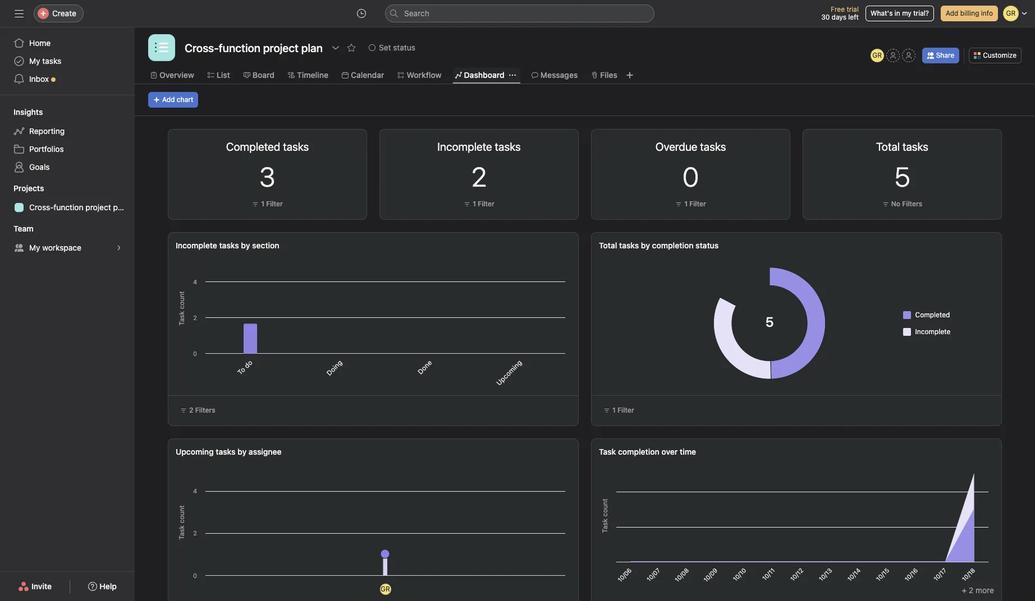 Task type: vqa. For each thing, say whether or not it's contained in the screenshot.
bottom This
no



Task type: locate. For each thing, give the bounding box(es) containing it.
2 edit chart image from the left
[[754, 141, 763, 150]]

1 horizontal spatial edit chart image
[[754, 141, 763, 150]]

edit chart image for 3
[[331, 141, 340, 150]]

calendar
[[351, 70, 384, 80]]

2 for 2
[[472, 161, 487, 193]]

global element
[[0, 28, 135, 95]]

1 vertical spatial incomplete
[[916, 328, 951, 336]]

what's in my trial? button
[[866, 6, 934, 21]]

more actions image
[[770, 141, 779, 150]]

files link
[[592, 69, 618, 81]]

1 horizontal spatial incomplete
[[916, 328, 951, 336]]

1 filter down 2 button
[[473, 200, 495, 208]]

2 for 2 filters
[[189, 407, 193, 415]]

filters
[[903, 200, 923, 208], [195, 407, 215, 415]]

0 vertical spatial upcoming
[[495, 359, 524, 388]]

2 right '+'
[[969, 586, 974, 596]]

cross-function project plan link
[[7, 199, 129, 217]]

1 horizontal spatial add
[[946, 9, 959, 17]]

team button
[[0, 223, 33, 235]]

filters right no
[[903, 200, 923, 208]]

timeline link
[[288, 69, 328, 81]]

calendar link
[[342, 69, 384, 81]]

2 filters
[[189, 407, 215, 415]]

history image
[[357, 9, 366, 18]]

completed
[[916, 311, 950, 319]]

0 horizontal spatial 2
[[189, 407, 193, 415]]

3 button
[[260, 161, 275, 193]]

incomplete
[[176, 241, 217, 250], [916, 328, 951, 336]]

1 my from the top
[[29, 56, 40, 66]]

upcoming for upcoming
[[495, 359, 524, 388]]

1 down 0
[[685, 200, 688, 208]]

cross-function project plan
[[29, 203, 129, 212]]

no filters button
[[880, 199, 926, 210]]

my inside teams element
[[29, 243, 40, 253]]

1 down 2 button
[[473, 200, 476, 208]]

add inside add billing info button
[[946, 9, 959, 17]]

show options image
[[331, 43, 340, 52]]

incomplete tasks by section
[[176, 241, 279, 250]]

my workspace
[[29, 243, 81, 253]]

goals link
[[7, 158, 128, 176]]

2 my from the top
[[29, 243, 40, 253]]

set
[[379, 43, 391, 52]]

reporting link
[[7, 122, 128, 140]]

1 down 3
[[261, 200, 264, 208]]

1 filter button up task at the bottom of the page
[[599, 403, 639, 419]]

customize button
[[969, 48, 1022, 63]]

overview link
[[150, 69, 194, 81]]

add left chart
[[162, 95, 175, 104]]

0 horizontal spatial view chart image
[[315, 141, 324, 150]]

1 filter for 2
[[473, 200, 495, 208]]

view chart image left more actions image
[[315, 141, 324, 150]]

dashboard link
[[455, 69, 505, 81]]

1 filter button down 0
[[673, 199, 709, 210]]

+ 2 more
[[962, 586, 994, 596]]

help
[[100, 582, 117, 592]]

insights
[[13, 107, 43, 117]]

chart
[[177, 95, 193, 104]]

add left billing
[[946, 9, 959, 17]]

1 horizontal spatial view chart image
[[738, 141, 747, 150]]

gr inside button
[[873, 51, 882, 60]]

filter
[[266, 200, 283, 208], [478, 200, 495, 208], [690, 200, 706, 208], [618, 407, 634, 415]]

1 vertical spatial filters
[[195, 407, 215, 415]]

1 vertical spatial add
[[162, 95, 175, 104]]

tasks left by assignee
[[216, 448, 236, 457]]

0 vertical spatial gr
[[873, 51, 882, 60]]

set status
[[379, 43, 416, 52]]

see details, my workspace image
[[116, 245, 122, 252]]

cross-
[[29, 203, 54, 212]]

1 filter for 3
[[261, 200, 283, 208]]

add for add billing info
[[946, 9, 959, 17]]

0 horizontal spatial add
[[162, 95, 175, 104]]

share
[[936, 51, 955, 60]]

1 horizontal spatial 2
[[472, 161, 487, 193]]

add
[[946, 9, 959, 17], [162, 95, 175, 104]]

my up inbox
[[29, 56, 40, 66]]

1 vertical spatial 2
[[189, 407, 193, 415]]

view chart image left more actions icon
[[738, 141, 747, 150]]

in
[[895, 9, 901, 17]]

0 horizontal spatial gr
[[381, 586, 390, 594]]

more
[[976, 586, 994, 596]]

2 vertical spatial 2
[[969, 586, 974, 596]]

0 vertical spatial incomplete
[[176, 241, 217, 250]]

help button
[[81, 577, 124, 597]]

edit chart image left more actions icon
[[754, 141, 763, 150]]

insights element
[[0, 102, 135, 179]]

tasks down home
[[42, 56, 61, 66]]

1 filter button for 2
[[461, 199, 497, 210]]

0
[[683, 161, 699, 193]]

1 filter down 0
[[685, 200, 706, 208]]

tasks left "by" on the right of page
[[619, 241, 639, 250]]

days
[[832, 13, 847, 21]]

view chart image
[[315, 141, 324, 150], [738, 141, 747, 150]]

to
[[236, 366, 247, 377]]

tasks inside global element
[[42, 56, 61, 66]]

0 vertical spatial my
[[29, 56, 40, 66]]

tasks left by section
[[219, 241, 239, 250]]

None text field
[[182, 38, 326, 58]]

incomplete for incomplete
[[916, 328, 951, 336]]

1 edit chart image from the left
[[331, 141, 340, 150]]

messages link
[[532, 69, 578, 81]]

add inside add chart button
[[162, 95, 175, 104]]

view chart image for 3
[[315, 141, 324, 150]]

add chart button
[[148, 92, 198, 108]]

2 down incomplete tasks
[[472, 161, 487, 193]]

set status button
[[364, 40, 421, 56]]

1 filter button down 2 button
[[461, 199, 497, 210]]

home
[[29, 38, 51, 48]]

hide sidebar image
[[15, 9, 24, 18]]

upcoming
[[495, 359, 524, 388], [176, 448, 214, 457]]

5
[[895, 161, 911, 193]]

my inside global element
[[29, 56, 40, 66]]

0 vertical spatial 2
[[472, 161, 487, 193]]

1 vertical spatial gr
[[381, 586, 390, 594]]

my
[[29, 56, 40, 66], [29, 243, 40, 253]]

do
[[242, 359, 254, 370]]

filters for no filters
[[903, 200, 923, 208]]

by
[[641, 241, 650, 250]]

edit chart image left more actions image
[[331, 141, 340, 150]]

inbox link
[[7, 70, 128, 88]]

completion
[[618, 448, 660, 457]]

2 inside button
[[189, 407, 193, 415]]

edit chart image
[[331, 141, 340, 150], [754, 141, 763, 150]]

1 filter button down 3
[[249, 199, 286, 210]]

0 horizontal spatial upcoming
[[176, 448, 214, 457]]

task completion over time
[[599, 448, 696, 457]]

1
[[261, 200, 264, 208], [473, 200, 476, 208], [685, 200, 688, 208], [613, 407, 616, 415]]

1 up task at the bottom of the page
[[613, 407, 616, 415]]

inbox
[[29, 74, 49, 84]]

0 horizontal spatial filters
[[195, 407, 215, 415]]

total tasks by completion status
[[599, 241, 719, 250]]

1 horizontal spatial gr
[[873, 51, 882, 60]]

1 vertical spatial upcoming
[[176, 448, 214, 457]]

edit chart image for 0
[[754, 141, 763, 150]]

1 horizontal spatial filters
[[903, 200, 923, 208]]

filters for 2 filters
[[195, 407, 215, 415]]

my down team
[[29, 243, 40, 253]]

1 filter
[[261, 200, 283, 208], [473, 200, 495, 208], [685, 200, 706, 208], [613, 407, 634, 415]]

info
[[981, 9, 993, 17]]

messages
[[541, 70, 578, 80]]

no filters
[[892, 200, 923, 208]]

filters up the upcoming tasks by assignee
[[195, 407, 215, 415]]

filter down 2 button
[[478, 200, 495, 208]]

0 horizontal spatial incomplete
[[176, 241, 217, 250]]

filter down 3
[[266, 200, 283, 208]]

my for my tasks
[[29, 56, 40, 66]]

1 vertical spatial my
[[29, 243, 40, 253]]

1 for 3
[[261, 200, 264, 208]]

to do
[[236, 359, 254, 377]]

2 up the upcoming tasks by assignee
[[189, 407, 193, 415]]

0 vertical spatial add
[[946, 9, 959, 17]]

filter up completion
[[618, 407, 634, 415]]

1 view chart image from the left
[[315, 141, 324, 150]]

1 horizontal spatial upcoming
[[495, 359, 524, 388]]

filter down 0
[[690, 200, 706, 208]]

2 view chart image from the left
[[738, 141, 747, 150]]

0 horizontal spatial edit chart image
[[331, 141, 340, 150]]

0 vertical spatial filters
[[903, 200, 923, 208]]

tasks for my
[[42, 56, 61, 66]]

1 filter down 3
[[261, 200, 283, 208]]



Task type: describe. For each thing, give the bounding box(es) containing it.
search button
[[385, 4, 655, 22]]

filter for 0
[[690, 200, 706, 208]]

1 filter button for 0
[[673, 199, 709, 210]]

2 horizontal spatial 2
[[969, 586, 974, 596]]

2 button
[[472, 161, 487, 193]]

portfolios
[[29, 144, 64, 154]]

1 filter for 0
[[685, 200, 706, 208]]

list
[[217, 70, 230, 80]]

what's
[[871, 9, 893, 17]]

doing
[[325, 359, 344, 378]]

team
[[13, 224, 33, 234]]

view chart image for 0
[[738, 141, 747, 150]]

invite button
[[11, 577, 59, 597]]

add for add chart
[[162, 95, 175, 104]]

overdue tasks
[[656, 140, 726, 153]]

by section
[[241, 241, 279, 250]]

search
[[404, 8, 430, 18]]

board
[[253, 70, 275, 80]]

dashboard
[[464, 70, 505, 80]]

done
[[416, 359, 434, 377]]

my workspace link
[[7, 239, 128, 257]]

list image
[[155, 41, 168, 54]]

status
[[393, 43, 416, 52]]

files
[[601, 70, 618, 80]]

search list box
[[385, 4, 655, 22]]

share button
[[922, 48, 960, 63]]

incomplete tasks
[[438, 140, 521, 153]]

gr button
[[871, 49, 884, 62]]

board link
[[244, 69, 275, 81]]

home link
[[7, 34, 128, 52]]

my tasks
[[29, 56, 61, 66]]

add billing info
[[946, 9, 993, 17]]

left
[[849, 13, 859, 21]]

more actions image
[[346, 141, 355, 150]]

overview
[[159, 70, 194, 80]]

my
[[902, 9, 912, 17]]

upcoming tasks by assignee
[[176, 448, 282, 457]]

completed tasks
[[226, 140, 309, 153]]

tasks for upcoming
[[216, 448, 236, 457]]

filter for 2
[[478, 200, 495, 208]]

tab actions image
[[509, 72, 516, 79]]

create
[[52, 8, 76, 18]]

total
[[599, 241, 617, 250]]

5 button
[[895, 161, 911, 193]]

no
[[892, 200, 901, 208]]

workflow link
[[398, 69, 442, 81]]

insights button
[[0, 107, 43, 118]]

+ 2 more button
[[962, 586, 994, 596]]

my tasks link
[[7, 52, 128, 70]]

reporting
[[29, 126, 65, 136]]

plan
[[113, 203, 129, 212]]

task
[[599, 448, 616, 457]]

free trial 30 days left
[[822, 5, 859, 21]]

total tasks
[[877, 140, 929, 153]]

tasks for total
[[619, 241, 639, 250]]

my for my workspace
[[29, 243, 40, 253]]

list link
[[208, 69, 230, 81]]

add chart
[[162, 95, 193, 104]]

30
[[822, 13, 830, 21]]

trial
[[847, 5, 859, 13]]

goals
[[29, 162, 50, 172]]

completion status
[[652, 241, 719, 250]]

over time
[[662, 448, 696, 457]]

2 filters button
[[175, 403, 220, 419]]

function
[[54, 203, 83, 212]]

filter for 3
[[266, 200, 283, 208]]

1 for 2
[[473, 200, 476, 208]]

by assignee
[[238, 448, 282, 457]]

project
[[86, 203, 111, 212]]

upcoming for upcoming tasks by assignee
[[176, 448, 214, 457]]

teams element
[[0, 219, 135, 259]]

1 filter button for 3
[[249, 199, 286, 210]]

add tab image
[[625, 71, 634, 80]]

what's in my trial?
[[871, 9, 929, 17]]

add to starred image
[[347, 43, 356, 52]]

incomplete for incomplete tasks by section
[[176, 241, 217, 250]]

1 filter up completion
[[613, 407, 634, 415]]

workflow
[[407, 70, 442, 80]]

0 button
[[683, 161, 699, 193]]

1 for 0
[[685, 200, 688, 208]]

projects element
[[0, 179, 135, 219]]

+
[[962, 586, 967, 596]]

projects
[[13, 184, 44, 193]]

timeline
[[297, 70, 328, 80]]

tasks for incomplete
[[219, 241, 239, 250]]

customize
[[983, 51, 1017, 60]]

workspace
[[42, 243, 81, 253]]

portfolios link
[[7, 140, 128, 158]]

create button
[[34, 4, 84, 22]]



